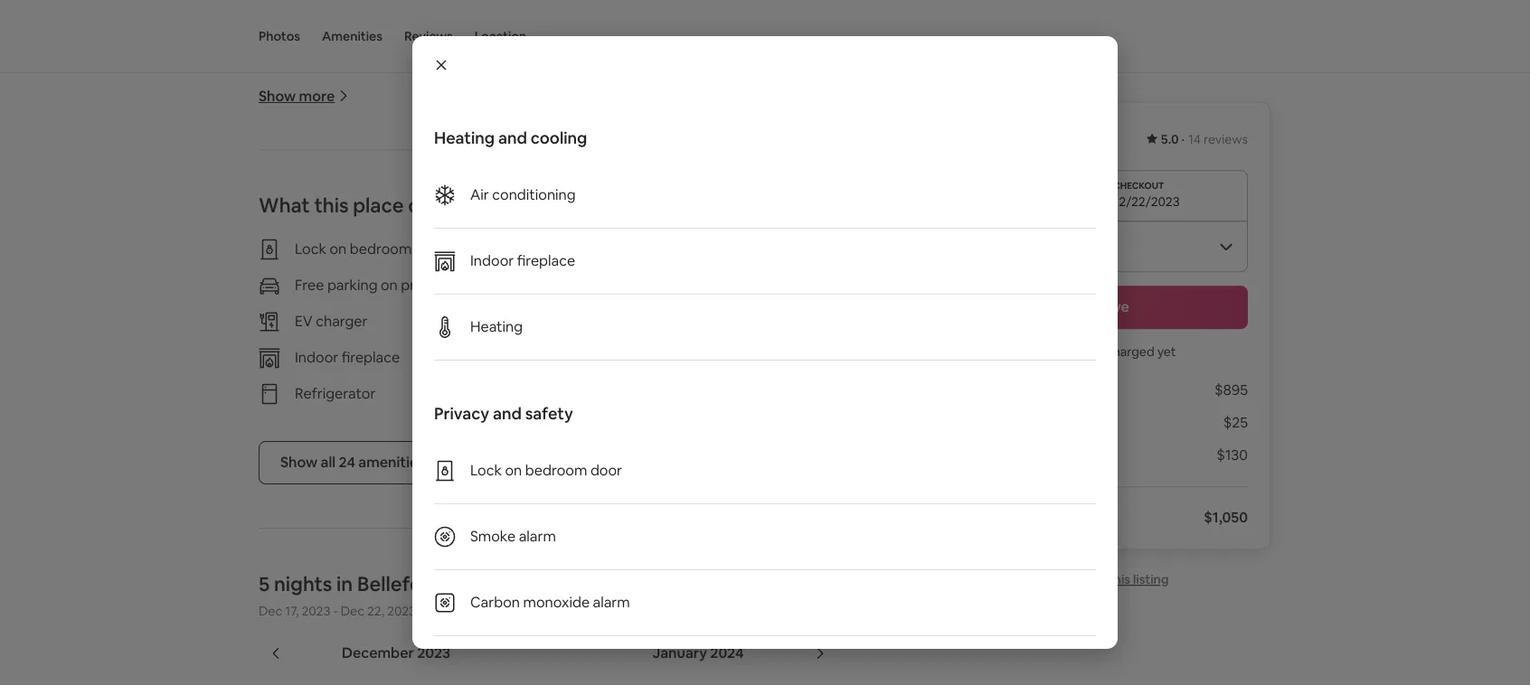Task type: locate. For each thing, give the bounding box(es) containing it.
on inside what this place offers dialog
[[505, 461, 522, 480]]

indoor fireplace down air conditioning
[[470, 251, 575, 270]]

0 horizontal spatial alarm
[[519, 527, 556, 546]]

1 horizontal spatial fireplace
[[517, 251, 575, 270]]

alarm right smoke
[[519, 527, 556, 546]]

lock up free
[[295, 239, 326, 258]]

alarm
[[519, 527, 556, 546], [593, 593, 630, 612]]

and
[[498, 128, 527, 148], [493, 403, 522, 424]]

alarm right monoxide at bottom left
[[593, 593, 630, 612]]

january 2024
[[653, 644, 744, 663]]

0 horizontal spatial fireplace
[[342, 348, 400, 367]]

hair dryer
[[598, 348, 663, 367]]

1 vertical spatial lock
[[470, 461, 502, 480]]

2 horizontal spatial 2023
[[417, 644, 451, 663]]

lock inside what this place offers dialog
[[470, 461, 502, 480]]

2 vertical spatial on
[[505, 461, 522, 480]]

bedroom inside what this place offers dialog
[[525, 461, 587, 480]]

on
[[330, 239, 347, 258], [381, 276, 398, 295], [505, 461, 522, 480]]

0 horizontal spatial 2023
[[302, 603, 330, 619]]

charger
[[316, 312, 368, 331]]

place
[[353, 192, 404, 218]]

0 horizontal spatial door
[[415, 239, 447, 258]]

1 horizontal spatial lock
[[470, 461, 502, 480]]

1 horizontal spatial on
[[381, 276, 398, 295]]

show
[[259, 87, 296, 106], [280, 453, 318, 472]]

ev
[[295, 312, 313, 331]]

show inside button
[[280, 453, 318, 472]]

0 vertical spatial indoor
[[470, 251, 514, 270]]

heating
[[434, 128, 495, 148], [470, 317, 523, 336]]

1 vertical spatial door
[[590, 461, 622, 480]]

0 vertical spatial this
[[314, 192, 349, 218]]

0 horizontal spatial on
[[330, 239, 347, 258]]

show for show all 24 amenities
[[280, 453, 318, 472]]

2023
[[302, 603, 330, 619], [387, 603, 416, 619], [417, 644, 451, 663]]

more
[[299, 87, 335, 106]]

1 vertical spatial show
[[280, 453, 318, 472]]

this left listing
[[1109, 572, 1131, 588]]

all
[[321, 453, 336, 472]]

lock on bedroom door inside what this place offers dialog
[[470, 461, 622, 480]]

1 vertical spatial heating
[[470, 317, 523, 336]]

lock
[[295, 239, 326, 258], [470, 461, 502, 480]]

0 vertical spatial bedroom
[[350, 239, 412, 258]]

fireplace
[[517, 251, 575, 270], [342, 348, 400, 367]]

0 vertical spatial alarm
[[519, 527, 556, 546]]

indoor fireplace down charger
[[295, 348, 400, 367]]

you won't be charged yet
[[1028, 344, 1176, 360]]

1 vertical spatial alarm
[[593, 593, 630, 612]]

1 horizontal spatial bedroom
[[525, 461, 587, 480]]

this left place
[[314, 192, 349, 218]]

fireplace down conditioning
[[517, 251, 575, 270]]

and left cooling
[[498, 128, 527, 148]]

show more button
[[259, 87, 349, 106]]

12/22/2023
[[1114, 194, 1180, 210]]

1 vertical spatial lock on bedroom door
[[470, 461, 622, 480]]

1 horizontal spatial alarm
[[593, 593, 630, 612]]

refrigerator
[[295, 384, 376, 403]]

with
[[620, 276, 649, 295]]

indoor fireplace inside what this place offers dialog
[[470, 251, 575, 270]]

on right parking
[[381, 276, 398, 295]]

12/22/2023 button
[[957, 170, 1248, 221]]

indoor down air
[[470, 251, 514, 270]]

2023 left -
[[302, 603, 330, 619]]

indoor
[[470, 251, 514, 270], [295, 348, 338, 367]]

this for report
[[1109, 572, 1131, 588]]

0 vertical spatial heating
[[434, 128, 495, 148]]

0 vertical spatial show
[[259, 87, 296, 106]]

1 horizontal spatial dec
[[341, 603, 364, 619]]

premises
[[401, 276, 461, 295]]

0 horizontal spatial lock on bedroom door
[[295, 239, 447, 258]]

0 vertical spatial door
[[415, 239, 447, 258]]

free
[[295, 276, 324, 295]]

0 vertical spatial indoor fireplace
[[470, 251, 575, 270]]

reserve
[[1075, 298, 1130, 317]]

2024
[[710, 644, 744, 663]]

on up parking
[[330, 239, 347, 258]]

dec left 17,
[[259, 603, 282, 619]]

on down "privacy and safety"
[[505, 461, 522, 480]]

amenities button
[[322, 0, 383, 72]]

and for safety
[[493, 403, 522, 424]]

heating and cooling
[[434, 128, 587, 148]]

24
[[339, 453, 355, 472]]

heating up air
[[434, 128, 495, 148]]

5.0
[[1161, 131, 1179, 147]]

this
[[314, 192, 349, 218], [1109, 572, 1131, 588]]

0 vertical spatial and
[[498, 128, 527, 148]]

0 vertical spatial lock
[[295, 239, 326, 258]]

calendar application
[[237, 625, 1457, 686]]

1 vertical spatial bedroom
[[525, 461, 587, 480]]

1 vertical spatial this
[[1109, 572, 1131, 588]]

indoor fireplace
[[470, 251, 575, 270], [295, 348, 400, 367]]

1 horizontal spatial lock on bedroom door
[[470, 461, 622, 480]]

december
[[342, 644, 414, 663]]

door
[[415, 239, 447, 258], [590, 461, 622, 480]]

1 horizontal spatial this
[[1109, 572, 1131, 588]]

2023 right the 22,
[[387, 603, 416, 619]]

this for what
[[314, 192, 349, 218]]

-
[[333, 603, 338, 619]]

dec
[[259, 603, 282, 619], [341, 603, 364, 619]]

heating up "privacy and safety"
[[470, 317, 523, 336]]

1 horizontal spatial indoor
[[470, 251, 514, 270]]

1 vertical spatial and
[[493, 403, 522, 424]]

0 horizontal spatial bedroom
[[350, 239, 412, 258]]

reserve button
[[957, 286, 1248, 329]]

dryer
[[628, 348, 663, 367]]

what
[[259, 192, 310, 218]]

0 vertical spatial fireplace
[[517, 251, 575, 270]]

5.0 · 14 reviews
[[1161, 131, 1248, 147]]

cooling
[[531, 128, 587, 148]]

2023 inside calendar application
[[417, 644, 451, 663]]

indoor down the ev
[[295, 348, 338, 367]]

2 horizontal spatial on
[[505, 461, 522, 480]]

lock down "privacy and safety"
[[470, 461, 502, 480]]

show all 24 amenities
[[280, 453, 425, 472]]

charged
[[1106, 344, 1155, 360]]

2023 right december
[[417, 644, 451, 663]]

1 vertical spatial fireplace
[[342, 348, 400, 367]]

lock on bedroom door
[[295, 239, 447, 258], [470, 461, 622, 480]]

lock on bedroom door up free parking on premises
[[295, 239, 447, 258]]

0 vertical spatial on
[[330, 239, 347, 258]]

door inside what this place offers dialog
[[590, 461, 622, 480]]

yet
[[1157, 344, 1176, 360]]

reviews
[[404, 28, 453, 44]]

1 horizontal spatial indoor fireplace
[[470, 251, 575, 270]]

show left more on the top
[[259, 87, 296, 106]]

0 horizontal spatial lock
[[295, 239, 326, 258]]

location
[[475, 28, 527, 44]]

fireplace down charger
[[342, 348, 400, 367]]

bedroom
[[350, 239, 412, 258], [525, 461, 587, 480]]

1 horizontal spatial door
[[590, 461, 622, 480]]

parking
[[327, 276, 378, 295]]

0 horizontal spatial this
[[314, 192, 349, 218]]

and left safety
[[493, 403, 522, 424]]

bedroom up free parking on premises
[[350, 239, 412, 258]]

1 vertical spatial indoor fireplace
[[295, 348, 400, 367]]

lock on bedroom door down safety
[[470, 461, 622, 480]]

what this place offers dialog
[[412, 36, 1118, 686]]

bedroom down safety
[[525, 461, 587, 480]]

smoke
[[470, 527, 516, 546]]

0 horizontal spatial dec
[[259, 603, 282, 619]]

0 horizontal spatial indoor
[[295, 348, 338, 367]]

dec right -
[[341, 603, 364, 619]]

tv
[[598, 276, 616, 295]]

show left the all
[[280, 453, 318, 472]]

carbon
[[470, 593, 520, 612]]



Task type: vqa. For each thing, say whether or not it's contained in the screenshot.
the 'square'
no



Task type: describe. For each thing, give the bounding box(es) containing it.
nights
[[274, 571, 332, 597]]

be
[[1088, 344, 1103, 360]]

privacy and safety
[[434, 403, 573, 424]]

1 vertical spatial indoor
[[295, 348, 338, 367]]

$895
[[1215, 381, 1248, 400]]

january
[[653, 644, 707, 663]]

offers
[[408, 192, 463, 218]]

show all 24 amenities button
[[259, 441, 447, 485]]

report
[[1065, 572, 1106, 588]]

heating for heating and cooling
[[434, 128, 495, 148]]

conditioning
[[492, 185, 576, 204]]

free parking on premises
[[295, 276, 461, 295]]

heating for heating
[[470, 317, 523, 336]]

amenities
[[322, 28, 383, 44]]

ev charger
[[295, 312, 368, 331]]

$1,050
[[1204, 508, 1248, 527]]

privacy
[[434, 403, 489, 424]]

5 nights in bellefonte dec 17, 2023 - dec 22, 2023
[[259, 571, 453, 619]]

·
[[1182, 131, 1185, 147]]

fireplace inside what this place offers dialog
[[517, 251, 575, 270]]

location button
[[475, 0, 527, 72]]

listing
[[1133, 572, 1169, 588]]

$25
[[1223, 413, 1248, 432]]

report this listing
[[1065, 572, 1169, 588]]

standard
[[652, 276, 711, 295]]

show for show more
[[259, 87, 296, 106]]

report this listing button
[[1036, 572, 1169, 588]]

reviews button
[[404, 0, 453, 72]]

photos button
[[259, 0, 300, 72]]

1 dec from the left
[[259, 603, 282, 619]]

monoxide
[[523, 593, 590, 612]]

bellefonte
[[357, 571, 453, 597]]

1 vertical spatial on
[[381, 276, 398, 295]]

14
[[1188, 131, 1201, 147]]

$130
[[1217, 446, 1248, 465]]

air
[[470, 185, 489, 204]]

tv with standard cable
[[598, 276, 751, 295]]

december 2023
[[342, 644, 451, 663]]

in
[[337, 571, 353, 597]]

cable
[[714, 276, 751, 295]]

0 horizontal spatial indoor fireplace
[[295, 348, 400, 367]]

22,
[[367, 603, 384, 619]]

amenities
[[358, 453, 425, 472]]

photos
[[259, 28, 300, 44]]

hair
[[598, 348, 624, 367]]

17,
[[285, 603, 299, 619]]

you
[[1028, 344, 1050, 360]]

show more
[[259, 87, 335, 106]]

air conditioning
[[470, 185, 576, 204]]

5
[[259, 571, 270, 597]]

won't
[[1053, 344, 1085, 360]]

0 vertical spatial lock on bedroom door
[[295, 239, 447, 258]]

carbon monoxide alarm
[[470, 593, 630, 612]]

what this place offers
[[259, 192, 463, 218]]

2 dec from the left
[[341, 603, 364, 619]]

1 horizontal spatial 2023
[[387, 603, 416, 619]]

reviews
[[1204, 131, 1248, 147]]

and for cooling
[[498, 128, 527, 148]]

smoke alarm
[[470, 527, 556, 546]]

indoor inside what this place offers dialog
[[470, 251, 514, 270]]

safety
[[525, 403, 573, 424]]



